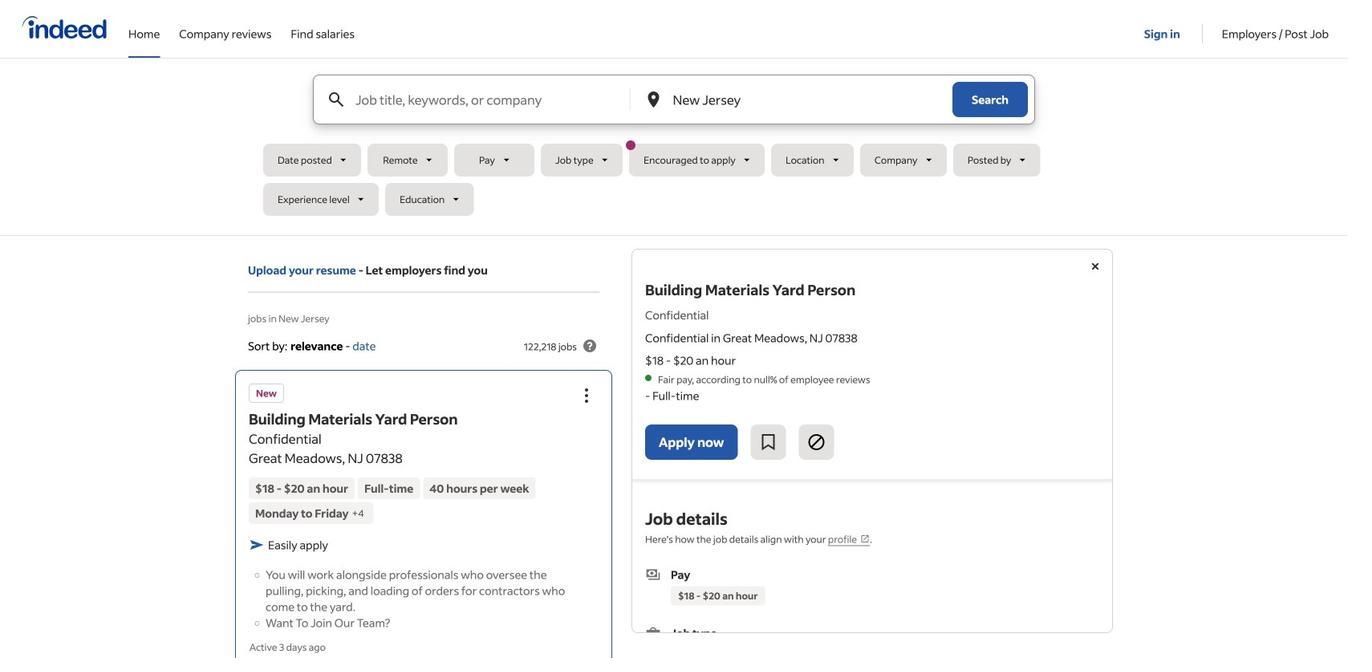 Task type: vqa. For each thing, say whether or not it's contained in the screenshot.
Notifications Unread count 0 "IMAGE"
no



Task type: describe. For each thing, give the bounding box(es) containing it.
job preferences (opens in a new window) image
[[861, 534, 870, 544]]

help icon image
[[580, 336, 600, 356]]

not interested image
[[807, 433, 826, 452]]

close job details image
[[1086, 257, 1105, 276]]



Task type: locate. For each thing, give the bounding box(es) containing it.
save this job image
[[759, 433, 778, 452]]

None search field
[[263, 75, 1085, 222]]

search: Job title, keywords, or company text field
[[352, 75, 629, 124]]

job actions for building materials yard person is collapsed image
[[577, 386, 596, 405]]

Edit location text field
[[670, 75, 921, 124]]



